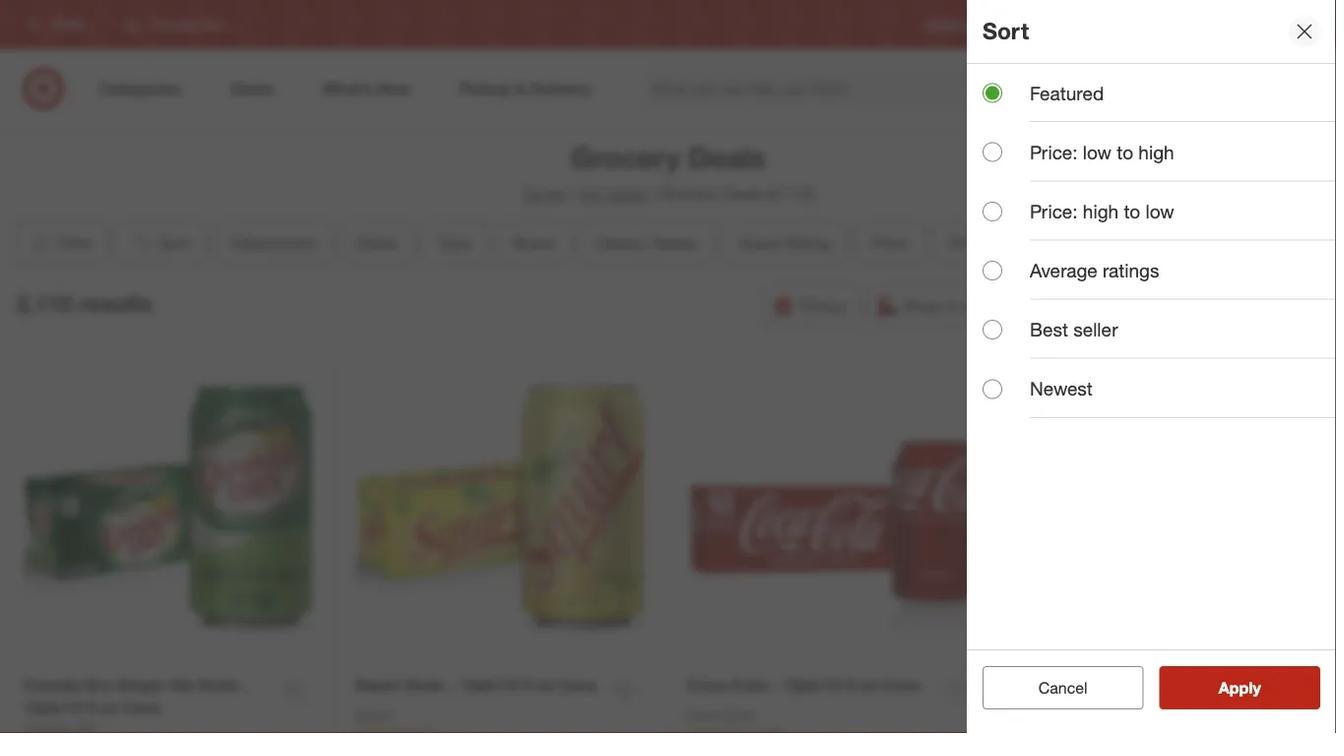 Task type: describe. For each thing, give the bounding box(es) containing it.
ad
[[1042, 17, 1057, 32]]

oz for diet coke - 12pk/12 fl oz cans
[[1185, 677, 1203, 696]]

store
[[962, 296, 998, 315]]

deals button
[[340, 221, 413, 265]]

oz inside 'canada dry ginger ale soda - 12pk/12 fl oz cans'
[[101, 699, 118, 718]]

featured
[[1030, 82, 1104, 104]]

sort dialog
[[967, 0, 1336, 734]]

coca-cola - 12pk/12 fl oz cans link
[[687, 675, 921, 697]]

2,110 results
[[16, 290, 152, 318]]

find
[[1265, 17, 1287, 32]]

delivery
[[1131, 296, 1188, 315]]

day
[[1100, 296, 1127, 315]]

cola for coca-cola
[[726, 707, 754, 724]]

best seller
[[1030, 319, 1118, 341]]

target link
[[522, 185, 565, 204]]

deals left (2,110)
[[722, 185, 762, 204]]

sort inside dialog
[[983, 17, 1029, 45]]

same day delivery button
[[1018, 284, 1201, 328]]

squirt link
[[355, 706, 393, 726]]

pickup button
[[763, 284, 859, 328]]

coca-cola
[[687, 707, 754, 724]]

dry
[[85, 676, 112, 695]]

results
[[79, 290, 152, 318]]

weekly ad link
[[1001, 16, 1057, 33]]

cans inside 'canada dry ginger ale soda - 12pk/12 fl oz cans'
[[123, 699, 161, 718]]

2 / from the left
[[652, 185, 657, 204]]

cans for squirt soda - 12pk/12 fl oz cans
[[558, 676, 597, 695]]

- inside 'canada dry ginger ale soda - 12pk/12 fl oz cans'
[[241, 676, 248, 695]]

deals up guest
[[689, 140, 765, 175]]

coke for diet coke
[[1048, 708, 1080, 725]]

cola for coca-cola - 12pk/12 fl oz cans
[[733, 676, 768, 695]]

(2,110)
[[766, 185, 814, 204]]

canada dry ginger ale soda - 12pk/12 fl oz cans
[[23, 676, 248, 718]]

canada
[[23, 676, 81, 695]]

fl for coca-cola - 12pk/12 fl oz cans
[[846, 676, 856, 695]]

guest rating button
[[722, 221, 848, 265]]

oz for squirt soda - 12pk/12 fl oz cans
[[536, 676, 554, 695]]

- for squirt soda - 12pk/12 fl oz cans
[[448, 676, 455, 695]]

1 vertical spatial grocery
[[661, 185, 718, 204]]

find stores link
[[1265, 16, 1325, 33]]

same
[[1055, 296, 1096, 315]]

ale
[[170, 676, 194, 695]]

1 horizontal spatial high
[[1139, 141, 1174, 164]]

price
[[872, 233, 908, 252]]

needs
[[651, 233, 697, 252]]

shipping button
[[1209, 284, 1321, 328]]

shipping
[[1245, 296, 1308, 315]]

1 / from the left
[[569, 185, 574, 204]]

price: high to low
[[1030, 200, 1174, 223]]

guest rating
[[739, 233, 831, 252]]

top deals link
[[578, 185, 648, 204]]

squirt soda - 12pk/12 fl oz cans link
[[355, 675, 597, 697]]

filter button
[[16, 221, 107, 265]]

fl for squirt soda - 12pk/12 fl oz cans
[[523, 676, 532, 695]]

coca-cola - 12pk/12 fl oz cans
[[687, 676, 921, 695]]

seller
[[1074, 319, 1118, 341]]

deals right top
[[608, 185, 648, 204]]

stores
[[1291, 17, 1325, 32]]

registry
[[926, 17, 970, 32]]

squirt for squirt soda - 12pk/12 fl oz cans
[[355, 676, 401, 695]]

12pk/12 for soda
[[459, 676, 518, 695]]

search button
[[1073, 67, 1121, 114]]

fpo/apo
[[950, 233, 1018, 252]]

price button
[[856, 221, 925, 265]]

sort button
[[115, 221, 207, 265]]

weekly
[[1001, 17, 1039, 32]]

diet coke link
[[1019, 707, 1080, 727]]

squirt soda - 12pk/12 fl oz cans
[[355, 676, 597, 695]]

1 vertical spatial high
[[1083, 200, 1119, 223]]

What can we help you find? suggestions appear below search field
[[639, 67, 1087, 110]]

find stores
[[1265, 17, 1325, 32]]

pickup
[[799, 296, 847, 315]]

0 vertical spatial grocery
[[571, 140, 681, 175]]

soda inside 'canada dry ginger ale soda - 12pk/12 fl oz cans'
[[199, 676, 237, 695]]

cans for coca-cola - 12pk/12 fl oz cans
[[882, 676, 921, 695]]

grocery deals target / top deals / grocery deals (2,110)
[[522, 140, 814, 204]]

12pk/12 for coke
[[1108, 677, 1167, 696]]

squirt for squirt
[[355, 707, 393, 724]]

ratings
[[1103, 259, 1160, 282]]

shop in store button
[[867, 284, 1011, 328]]



Task type: vqa. For each thing, say whether or not it's contained in the screenshot.
Weekly on the top right of page
yes



Task type: locate. For each thing, give the bounding box(es) containing it.
canada dry ginger ale soda - 12pk/12 fl oz cans image
[[23, 371, 316, 663], [23, 371, 316, 663]]

0 horizontal spatial low
[[1083, 141, 1112, 164]]

sort inside button
[[160, 233, 190, 252]]

deals left type
[[357, 233, 397, 252]]

shop in store
[[904, 296, 998, 315]]

1 price: from the top
[[1030, 141, 1078, 164]]

dietary needs
[[597, 233, 697, 252]]

price: up average
[[1030, 200, 1078, 223]]

low up price: high to low at the top right of page
[[1083, 141, 1112, 164]]

1 squirt from the top
[[355, 676, 401, 695]]

type button
[[421, 221, 488, 265]]

coca-cola - 12pk/12 fl oz cans image
[[687, 371, 980, 663], [687, 371, 980, 663]]

cans
[[558, 676, 597, 695], [882, 676, 921, 695], [1207, 677, 1246, 696], [123, 699, 161, 718]]

1 vertical spatial squirt
[[355, 707, 393, 724]]

fl inside 'canada dry ginger ale soda - 12pk/12 fl oz cans'
[[87, 699, 96, 718]]

coke for diet coke - 12pk/12 fl oz cans
[[1054, 677, 1093, 696]]

0 vertical spatial high
[[1139, 141, 1174, 164]]

1 horizontal spatial /
[[652, 185, 657, 204]]

1 horizontal spatial low
[[1146, 200, 1174, 223]]

shop
[[904, 296, 941, 315]]

0 vertical spatial cola
[[733, 676, 768, 695]]

1 vertical spatial coca-
[[687, 707, 726, 724]]

0 vertical spatial squirt
[[355, 676, 401, 695]]

grocery up 'needs'
[[661, 185, 718, 204]]

high
[[1139, 141, 1174, 164], [1083, 200, 1119, 223]]

price: down featured
[[1030, 141, 1078, 164]]

diet coke - 12pk/12 fl oz cans link
[[1019, 676, 1246, 698]]

top
[[578, 185, 604, 204]]

to for high
[[1117, 141, 1134, 164]]

-
[[241, 676, 248, 695], [448, 676, 455, 695], [772, 676, 778, 695], [1097, 677, 1104, 696]]

0 vertical spatial low
[[1083, 141, 1112, 164]]

high down "price: low to high" at the right of page
[[1083, 200, 1119, 223]]

1 horizontal spatial sort
[[983, 17, 1029, 45]]

1 vertical spatial price:
[[1030, 200, 1078, 223]]

diet for diet coke - 12pk/12 fl oz cans
[[1019, 677, 1050, 696]]

to for low
[[1124, 200, 1141, 223]]

price: for price: low to high
[[1030, 141, 1078, 164]]

1 vertical spatial low
[[1146, 200, 1174, 223]]

department
[[231, 233, 316, 252]]

0 vertical spatial sort
[[983, 17, 1029, 45]]

fl for diet coke - 12pk/12 fl oz cans
[[1172, 677, 1181, 696]]

oz for coca-cola - 12pk/12 fl oz cans
[[860, 676, 878, 695]]

dietary
[[597, 233, 647, 252]]

0 horizontal spatial sort
[[160, 233, 190, 252]]

to up ratings
[[1124, 200, 1141, 223]]

brand button
[[496, 221, 572, 265]]

1 vertical spatial coke
[[1048, 708, 1080, 725]]

12pk/12 for cola
[[783, 676, 842, 695]]

1 coca- from the top
[[687, 676, 733, 695]]

soda
[[199, 676, 237, 695], [405, 676, 444, 695]]

0 horizontal spatial high
[[1083, 200, 1119, 223]]

None radio
[[983, 83, 1002, 103], [983, 261, 1002, 281], [983, 320, 1002, 340], [983, 379, 1002, 399], [983, 83, 1002, 103], [983, 261, 1002, 281], [983, 320, 1002, 340], [983, 379, 1002, 399]]

high up price: high to low at the top right of page
[[1139, 141, 1174, 164]]

newest
[[1030, 378, 1093, 401]]

12pk/12
[[459, 676, 518, 695], [783, 676, 842, 695], [1108, 677, 1167, 696], [23, 699, 82, 718]]

0 horizontal spatial /
[[569, 185, 574, 204]]

coca- for coca-cola
[[687, 707, 726, 724]]

/
[[569, 185, 574, 204], [652, 185, 657, 204]]

0 vertical spatial coke
[[1054, 677, 1093, 696]]

1 vertical spatial cola
[[726, 707, 754, 724]]

search
[[1073, 81, 1121, 100]]

1 soda from the left
[[199, 676, 237, 695]]

department button
[[215, 221, 333, 265]]

diet coke
[[1019, 708, 1080, 725]]

in
[[946, 296, 958, 315]]

fl
[[523, 676, 532, 695], [846, 676, 856, 695], [1172, 677, 1181, 696], [87, 699, 96, 718]]

best
[[1030, 319, 1068, 341]]

- inside squirt soda - 12pk/12 fl oz cans link
[[448, 676, 455, 695]]

registry link
[[926, 16, 970, 33]]

average
[[1030, 259, 1098, 282]]

apply button
[[1160, 667, 1321, 710]]

2 diet from the top
[[1019, 708, 1044, 725]]

- for diet coke - 12pk/12 fl oz cans
[[1097, 677, 1104, 696]]

weekly ad
[[1001, 17, 1057, 32]]

0 vertical spatial price:
[[1030, 141, 1078, 164]]

same day delivery
[[1055, 296, 1188, 315]]

0 vertical spatial to
[[1117, 141, 1134, 164]]

- inside diet coke - 12pk/12 fl oz cans link
[[1097, 677, 1104, 696]]

coke down cancel on the bottom of page
[[1048, 708, 1080, 725]]

cola up coca-cola
[[733, 676, 768, 695]]

brand
[[513, 233, 555, 252]]

2 squirt from the top
[[355, 707, 393, 724]]

type
[[438, 233, 472, 252]]

filter
[[58, 233, 93, 252]]

0 vertical spatial diet
[[1019, 677, 1050, 696]]

0 vertical spatial coca-
[[687, 676, 733, 695]]

cans for diet coke - 12pk/12 fl oz cans
[[1207, 677, 1246, 696]]

rating
[[785, 233, 831, 252]]

canada dry ginger ale soda - 12pk/12 fl oz cans link
[[23, 675, 270, 720]]

/ right top deals link
[[652, 185, 657, 204]]

oz
[[536, 676, 554, 695], [860, 676, 878, 695], [1185, 677, 1203, 696], [101, 699, 118, 718]]

average ratings
[[1030, 259, 1160, 282]]

12pk/12 inside 'canada dry ginger ale soda - 12pk/12 fl oz cans'
[[23, 699, 82, 718]]

deals
[[689, 140, 765, 175], [608, 185, 648, 204], [722, 185, 762, 204], [357, 233, 397, 252]]

1 vertical spatial to
[[1124, 200, 1141, 223]]

coca- for coca-cola - 12pk/12 fl oz cans
[[687, 676, 733, 695]]

grocery
[[571, 140, 681, 175], [661, 185, 718, 204]]

1 vertical spatial sort
[[160, 233, 190, 252]]

squirt
[[355, 676, 401, 695], [355, 707, 393, 724]]

deals inside button
[[357, 233, 397, 252]]

diet down cancel on the bottom of page
[[1019, 708, 1044, 725]]

cancel button
[[983, 667, 1144, 710]]

diet
[[1019, 677, 1050, 696], [1019, 708, 1044, 725]]

1 diet from the top
[[1019, 677, 1050, 696]]

to
[[1117, 141, 1134, 164], [1124, 200, 1141, 223]]

guest
[[739, 233, 781, 252]]

diet for diet coke
[[1019, 708, 1044, 725]]

1 vertical spatial diet
[[1019, 708, 1044, 725]]

sort
[[983, 17, 1029, 45], [160, 233, 190, 252]]

to up price: high to low at the top right of page
[[1117, 141, 1134, 164]]

diet up the diet coke
[[1019, 677, 1050, 696]]

price: for price: high to low
[[1030, 200, 1078, 223]]

price: low to high
[[1030, 141, 1174, 164]]

cancel
[[1039, 679, 1088, 698]]

cola down coca-cola - 12pk/12 fl oz cans link
[[726, 707, 754, 724]]

None radio
[[983, 143, 1002, 162], [983, 202, 1002, 221], [983, 143, 1002, 162], [983, 202, 1002, 221]]

diet coke - 12pk/12 fl oz cans image
[[1019, 371, 1313, 664], [1019, 371, 1313, 664]]

target
[[522, 185, 565, 204]]

2 price: from the top
[[1030, 200, 1078, 223]]

cola
[[733, 676, 768, 695], [726, 707, 754, 724]]

1 horizontal spatial soda
[[405, 676, 444, 695]]

dietary needs button
[[580, 221, 714, 265]]

grocery up top deals link
[[571, 140, 681, 175]]

fpo/apo button
[[933, 221, 1035, 265]]

2 soda from the left
[[405, 676, 444, 695]]

coca-cola link
[[687, 706, 754, 726]]

0 horizontal spatial soda
[[199, 676, 237, 695]]

ginger
[[116, 676, 166, 695]]

- inside coca-cola - 12pk/12 fl oz cans link
[[772, 676, 778, 695]]

/ left top
[[569, 185, 574, 204]]

diet coke - 12pk/12 fl oz cans
[[1019, 677, 1246, 696]]

squirt soda - 12pk/12 fl oz cans image
[[355, 371, 648, 663], [355, 371, 648, 663]]

2 coca- from the top
[[687, 707, 726, 724]]

apply
[[1219, 679, 1261, 698]]

price:
[[1030, 141, 1078, 164], [1030, 200, 1078, 223]]

coke up the diet coke
[[1054, 677, 1093, 696]]

- for coca-cola - 12pk/12 fl oz cans
[[772, 676, 778, 695]]

2,110
[[16, 290, 72, 318]]

coke
[[1054, 677, 1093, 696], [1048, 708, 1080, 725]]

low up ratings
[[1146, 200, 1174, 223]]



